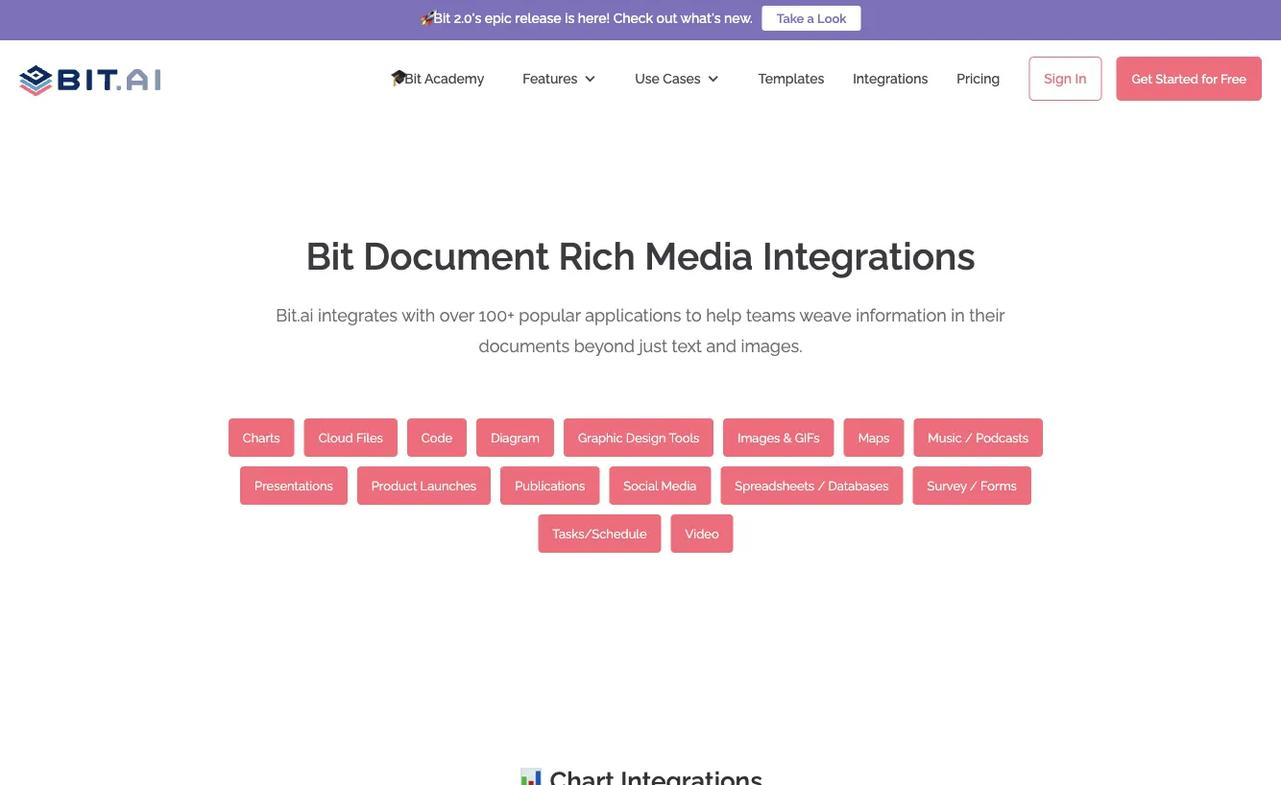 Task type: locate. For each thing, give the bounding box(es) containing it.
integrations
[[853, 71, 928, 86], [763, 234, 976, 278]]

charts
[[243, 431, 280, 445]]

/ for survey
[[970, 479, 978, 493]]

media
[[645, 234, 754, 278], [661, 479, 697, 493]]

survey / forms
[[928, 479, 1017, 493]]

social media
[[624, 479, 697, 493]]

use
[[635, 71, 660, 86]]

teams
[[746, 305, 796, 325]]

integrations left pricing
[[853, 71, 928, 86]]

bit.ai integrates with over 100+ popular applications to help teams weave information in their documents beyond just text and images.
[[276, 305, 1006, 356]]

dropdown toggle image for use cases
[[707, 72, 720, 86]]

use cases button
[[616, 50, 739, 108]]

gifs
[[795, 431, 820, 445]]

to
[[686, 305, 702, 325]]

information
[[856, 305, 947, 325]]

design
[[626, 431, 666, 445]]

files
[[356, 431, 383, 445]]

sign
[[1045, 71, 1072, 86]]

0 horizontal spatial dropdown toggle image
[[584, 72, 597, 86]]

music / podcasts
[[928, 431, 1029, 445]]

tasks/schedule
[[553, 527, 647, 541]]

bit
[[306, 234, 354, 278]]

/ left databases
[[818, 479, 826, 493]]

cloud files link
[[304, 419, 398, 457]]

get started for free link
[[1117, 57, 1262, 101]]

look
[[818, 11, 847, 25]]

is
[[565, 10, 575, 26]]

dropdown toggle image right cases
[[707, 72, 720, 86]]

bit document rich media integrations
[[306, 234, 976, 278]]

check
[[614, 10, 653, 26]]

cloud files
[[319, 431, 383, 445]]

navigation containing 🎓bit academy
[[372, 50, 1282, 108]]

banner containing 🚀bit 2.0's epic release is here! check out what's new.
[[0, 0, 1282, 117]]

release
[[515, 10, 562, 26]]

1 horizontal spatial dropdown toggle image
[[707, 72, 720, 86]]

here!
[[578, 10, 610, 26]]

🚀bit 2.0's epic release is here! check out what's new.
[[420, 10, 753, 26]]

graphic design tools
[[578, 431, 700, 445]]

free
[[1221, 72, 1247, 86]]

dropdown toggle image inside features popup button
[[584, 72, 597, 86]]

take a look link
[[763, 6, 861, 31]]

survey / forms link
[[913, 467, 1032, 505]]

databases
[[829, 479, 889, 493]]

tools
[[669, 431, 700, 445]]

dropdown toggle image inside use cases popup button
[[707, 72, 720, 86]]

bit.ai
[[276, 305, 314, 325]]

pricing
[[957, 71, 1000, 86]]

out
[[657, 10, 678, 26]]

dropdown toggle image right features
[[584, 72, 597, 86]]

popular
[[519, 305, 581, 325]]

templates link
[[739, 50, 844, 108]]

/ for music
[[966, 431, 973, 445]]

integrations up information
[[763, 234, 976, 278]]

dropdown toggle image for features
[[584, 72, 597, 86]]

beyond
[[574, 336, 635, 356]]

🎓bit academy
[[391, 71, 485, 86]]

/
[[966, 431, 973, 445], [818, 479, 826, 493], [970, 479, 978, 493]]

their
[[970, 305, 1006, 325]]

graphic
[[578, 431, 623, 445]]

/ right music
[[966, 431, 973, 445]]

in
[[952, 305, 965, 325]]

presentations link
[[240, 467, 348, 505]]

/ left forms
[[970, 479, 978, 493]]

maps
[[859, 431, 890, 445]]

documents
[[479, 336, 570, 356]]

just
[[639, 336, 668, 356]]

2 dropdown toggle image from the left
[[707, 72, 720, 86]]

social
[[624, 479, 658, 493]]

1 dropdown toggle image from the left
[[584, 72, 597, 86]]

media up to
[[645, 234, 754, 278]]

integrations inside integrations link
[[853, 71, 928, 86]]

take
[[777, 11, 805, 25]]

weave
[[800, 305, 852, 325]]

media right social
[[661, 479, 697, 493]]

navigation
[[372, 50, 1282, 108]]

cases
[[663, 71, 701, 86]]

images.
[[741, 336, 803, 356]]

banner
[[0, 0, 1282, 117]]

publications
[[515, 479, 585, 493]]

0 vertical spatial integrations
[[853, 71, 928, 86]]

dropdown toggle image
[[584, 72, 597, 86], [707, 72, 720, 86]]

images
[[738, 431, 781, 445]]



Task type: describe. For each thing, give the bounding box(es) containing it.
🎓bit academy link
[[372, 50, 504, 108]]

tasks/schedule link
[[538, 515, 662, 553]]

integrations link
[[844, 50, 938, 108]]

cloud
[[319, 431, 353, 445]]

charts link
[[229, 419, 295, 457]]

over
[[440, 305, 475, 325]]

a
[[808, 11, 815, 25]]

integrates
[[318, 305, 398, 325]]

rich
[[559, 234, 636, 278]]

diagram link
[[477, 419, 554, 457]]

product launches
[[372, 479, 477, 493]]

forms
[[981, 479, 1017, 493]]

code link
[[407, 419, 467, 457]]

/ for spreadsheets
[[818, 479, 826, 493]]

spreadsheets / databases
[[735, 479, 889, 493]]

2.0's
[[454, 10, 482, 26]]

text
[[672, 336, 702, 356]]

get
[[1132, 72, 1153, 86]]

in
[[1076, 71, 1087, 86]]

music
[[928, 431, 962, 445]]

with
[[402, 305, 435, 325]]

use cases
[[635, 71, 701, 86]]

and
[[707, 336, 737, 356]]

code
[[422, 431, 453, 445]]

product
[[372, 479, 417, 493]]

video
[[686, 527, 719, 541]]

bit logo image
[[19, 60, 160, 96]]

epic
[[485, 10, 512, 26]]

product launches link
[[357, 467, 491, 505]]

pricing link
[[938, 50, 1020, 108]]

images & gifs
[[738, 431, 820, 445]]

0 vertical spatial media
[[645, 234, 754, 278]]

features button
[[504, 50, 616, 108]]

video link
[[671, 515, 734, 553]]

help
[[706, 305, 742, 325]]

for
[[1202, 72, 1218, 86]]

1 vertical spatial integrations
[[763, 234, 976, 278]]

sign in
[[1045, 71, 1087, 86]]

🚀bit
[[420, 10, 451, 26]]

diagram
[[491, 431, 540, 445]]

navigation inside banner
[[372, 50, 1282, 108]]

new.
[[725, 10, 753, 26]]

started
[[1156, 72, 1199, 86]]

get started for free
[[1132, 72, 1247, 86]]

document
[[363, 234, 550, 278]]

🎓bit
[[391, 71, 422, 86]]

sign in link
[[1029, 57, 1103, 101]]

100+
[[479, 305, 515, 325]]

applications
[[585, 305, 682, 325]]

what's
[[681, 10, 721, 26]]

features
[[523, 71, 578, 86]]

podcasts
[[976, 431, 1029, 445]]

academy
[[425, 71, 485, 86]]

graphic design tools link
[[564, 419, 714, 457]]

maps link
[[844, 419, 904, 457]]

templates
[[759, 71, 825, 86]]

take a look
[[777, 11, 847, 25]]

images & gifs link
[[724, 419, 835, 457]]

spreadsheets
[[735, 479, 815, 493]]

presentations
[[255, 479, 333, 493]]

launches
[[420, 479, 477, 493]]

1 vertical spatial media
[[661, 479, 697, 493]]

publications link
[[501, 467, 600, 505]]

survey
[[928, 479, 967, 493]]

social media link
[[609, 467, 711, 505]]

&
[[784, 431, 792, 445]]



Task type: vqa. For each thing, say whether or not it's contained in the screenshot.
Code link
yes



